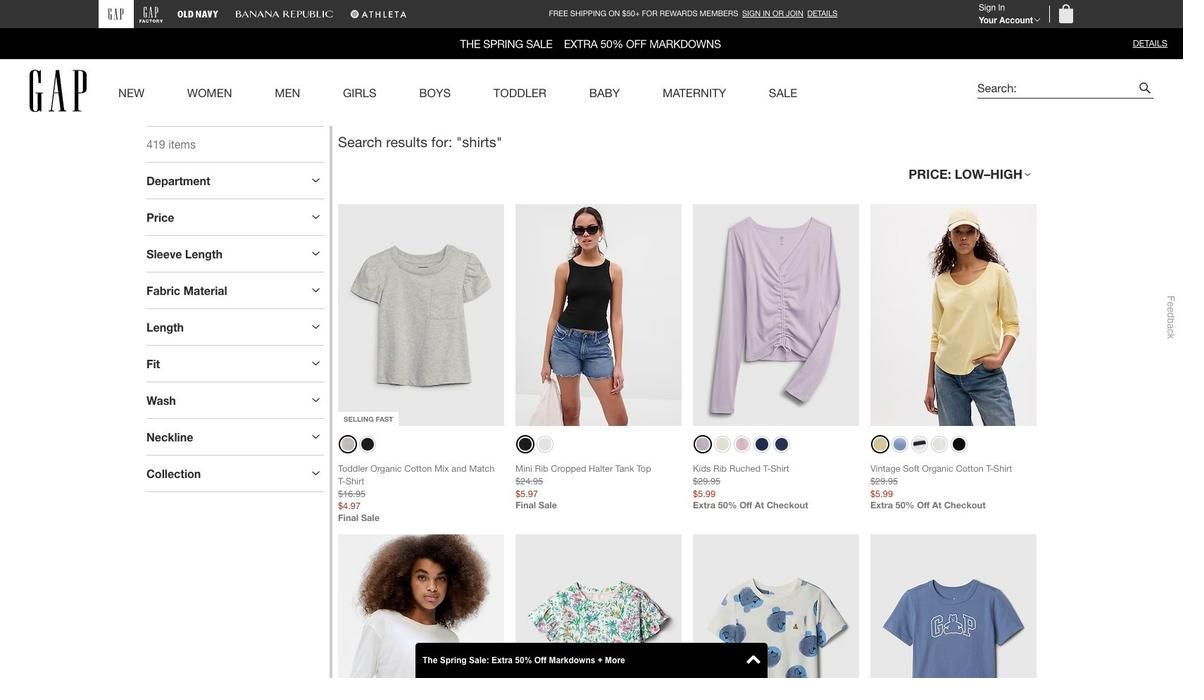 Task type: locate. For each thing, give the bounding box(es) containing it.
0 horizontal spatial now $5.99 text field
[[693, 488, 860, 501]]

now $5.99 text field for was $29.95 text field
[[871, 488, 1037, 501]]

1 horizontal spatial now $5.99 text field
[[871, 488, 1037, 501]]

babygap mix and match logo t-shirt image
[[871, 535, 1037, 679]]

babygap mix and match stripe t-shirt image
[[693, 535, 860, 679]]

old navy image
[[178, 6, 218, 23]]

banana republic image
[[235, 6, 333, 23]]

2 now $5.99 text field from the left
[[871, 488, 1037, 501]]

toddler organic cotton mix and match t-shirt image
[[338, 204, 504, 426]]

vintage soft organic cotton t-shirt image
[[871, 204, 1037, 426]]

Now $4.97 text field
[[338, 501, 504, 513]]

athleta image
[[350, 6, 407, 23]]

the spring sale extra 50% off markdowns image
[[0, 28, 1184, 59]]

kids rib ruched t-shirt image
[[693, 204, 860, 426]]

1 now $5.99 text field from the left
[[693, 488, 860, 501]]

Now $5.97 text field
[[516, 488, 682, 501]]

Now $5.99 text field
[[693, 488, 860, 501], [871, 488, 1037, 501]]

kids pocket t-shirt image
[[338, 535, 504, 679]]

None search field
[[964, 70, 1154, 111]]

Was $24.95 text field
[[516, 476, 543, 487]]

gap factory image
[[140, 5, 163, 23]]



Task type: describe. For each thing, give the bounding box(es) containing it.
gap logo image
[[30, 70, 86, 112]]

now $5.99 text field for was $29.95 text box
[[693, 488, 860, 501]]

419 items in the product grid element
[[147, 138, 196, 151]]

babygap mix and match print t-shirt image
[[516, 535, 682, 679]]

Was $29.95 text field
[[693, 476, 721, 487]]

gap image
[[109, 8, 124, 19]]

Was $29.95 text field
[[871, 476, 898, 487]]

search search field
[[978, 77, 1136, 98]]

mini rib cropped halter tank top image
[[516, 204, 682, 426]]

open my account menu image
[[1034, 18, 1041, 22]]

Was $16.95 text field
[[338, 489, 366, 499]]



Task type: vqa. For each thing, say whether or not it's contained in the screenshot.
group
no



